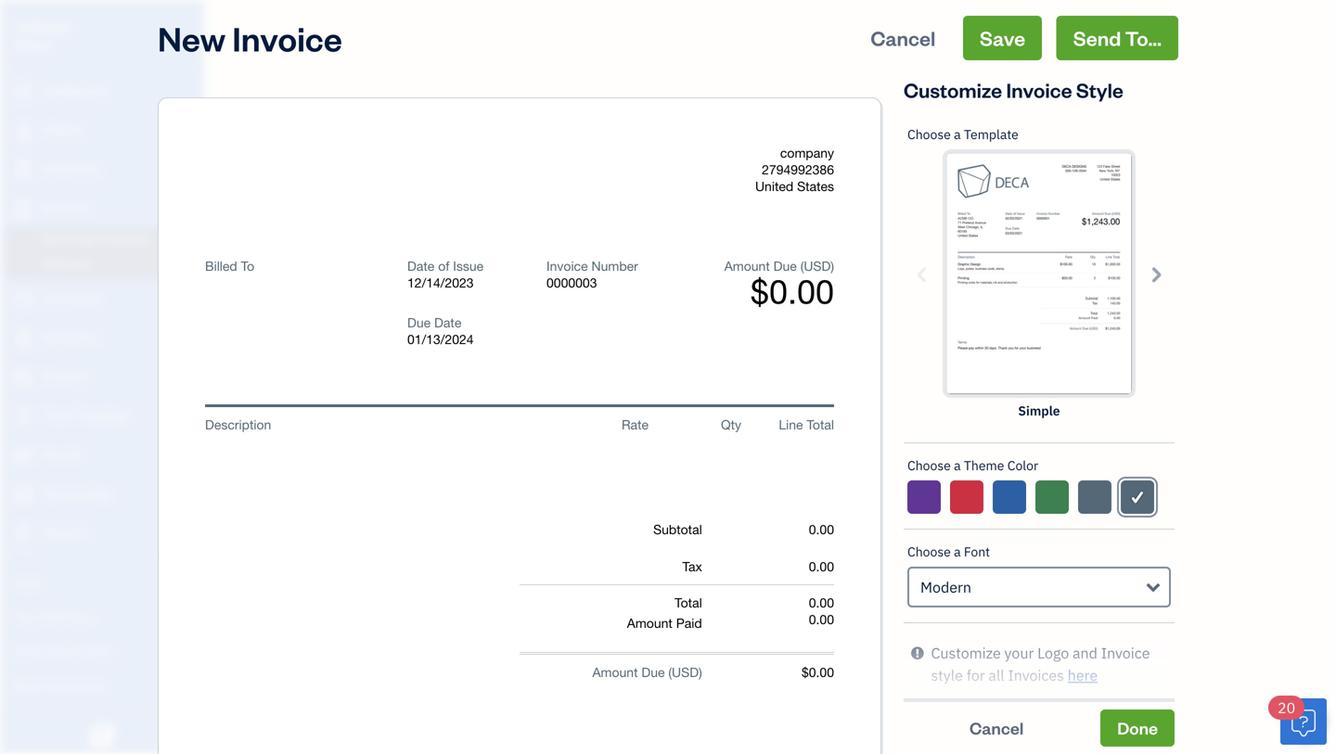 Task type: vqa. For each thing, say whether or not it's contained in the screenshot.
Make
no



Task type: locate. For each thing, give the bounding box(es) containing it.
) inside amount due ( usd ) $0.00
[[831, 258, 834, 274]]

usd down paid
[[672, 665, 699, 680]]

) down the states
[[831, 258, 834, 274]]

date left of
[[407, 258, 435, 274]]

all
[[989, 666, 1005, 685]]

1 vertical spatial date
[[434, 315, 462, 330]]

previous image
[[912, 264, 934, 285]]

choose left template
[[908, 126, 951, 143]]

due down total amount paid
[[642, 665, 665, 680]]

3 choose from the top
[[908, 543, 951, 561]]

team
[[14, 609, 43, 625]]

1 horizontal spatial company
[[780, 145, 834, 161]]

company inside the "company 2794992386 united states"
[[780, 145, 834, 161]]

0.00
[[809, 522, 834, 537], [809, 559, 834, 575], [809, 595, 834, 611], [809, 612, 834, 627]]

1 a from the top
[[954, 126, 961, 143]]

0 horizontal spatial company
[[15, 17, 72, 35]]

company inside the main element
[[15, 17, 72, 35]]

done
[[1118, 717, 1158, 739]]

a left font
[[954, 543, 961, 561]]

2 and from the left
[[1073, 644, 1098, 663]]

your
[[1005, 644, 1034, 663]]

a for template
[[954, 126, 961, 143]]

0 vertical spatial date
[[407, 258, 435, 274]]

2 vertical spatial choose
[[908, 543, 951, 561]]

( for amount due ( usd )
[[669, 665, 672, 680]]

1 vertical spatial )
[[699, 665, 702, 680]]

0 horizontal spatial due
[[407, 315, 431, 330]]

theme
[[964, 457, 1005, 474]]

0 vertical spatial due
[[774, 258, 797, 274]]

amount due ( usd )
[[593, 665, 702, 680]]

total up paid
[[675, 595, 702, 611]]

choose left theme at bottom
[[908, 457, 951, 474]]

( inside amount due ( usd ) $0.00
[[801, 258, 804, 274]]

choose for choose a template
[[908, 126, 951, 143]]

resource center badge image
[[1281, 699, 1327, 745]]

1 horizontal spatial (
[[801, 258, 804, 274]]

1 horizontal spatial usd
[[804, 258, 831, 274]]

0 horizontal spatial cancel
[[871, 25, 936, 51]]

1 vertical spatial choose
[[908, 457, 951, 474]]

)
[[831, 258, 834, 274], [699, 665, 702, 680]]

0 vertical spatial choose
[[908, 126, 951, 143]]

2 horizontal spatial due
[[774, 258, 797, 274]]

a left theme at bottom
[[954, 457, 961, 474]]

( down the states
[[801, 258, 804, 274]]

send to...
[[1074, 25, 1162, 51]]

date of issue
[[407, 258, 484, 274]]

apps link
[[5, 567, 199, 600]]

choose a template element
[[904, 112, 1175, 444]]

0 vertical spatial $0.00
[[751, 272, 834, 311]]

2 vertical spatial amount
[[593, 665, 638, 680]]

amount due ( usd ) $0.00
[[725, 258, 834, 311]]

0 horizontal spatial and
[[45, 644, 65, 659]]

1 horizontal spatial and
[[1073, 644, 1098, 663]]

1 vertical spatial cancel
[[970, 717, 1024, 739]]

1 horizontal spatial )
[[831, 258, 834, 274]]

0 horizontal spatial )
[[699, 665, 702, 680]]

20
[[1278, 698, 1296, 718]]

due for amount due ( usd )
[[642, 665, 665, 680]]

date up 01/13/2024
[[434, 315, 462, 330]]

tax
[[683, 559, 702, 575]]

0 vertical spatial a
[[954, 126, 961, 143]]

states
[[797, 179, 834, 194]]

company owner
[[15, 17, 72, 52]]

rate
[[622, 417, 649, 433]]

0 vertical spatial total
[[807, 417, 834, 433]]

usd
[[804, 258, 831, 274], [672, 665, 699, 680]]

date
[[407, 258, 435, 274], [434, 315, 462, 330]]

issue
[[453, 258, 484, 274]]

connections
[[43, 678, 109, 693]]

usd down the states
[[804, 258, 831, 274]]

total
[[807, 417, 834, 433], [675, 595, 702, 611]]

total right line
[[807, 417, 834, 433]]

1 vertical spatial total
[[675, 595, 702, 611]]

1 vertical spatial usd
[[672, 665, 699, 680]]

choose
[[908, 126, 951, 143], [908, 457, 951, 474], [908, 543, 951, 561]]

invoice
[[232, 16, 342, 60], [1007, 77, 1073, 103], [547, 258, 588, 274], [1101, 644, 1150, 663]]

1 and from the left
[[45, 644, 65, 659]]

$0.00
[[751, 272, 834, 311], [802, 665, 834, 680]]

a
[[954, 126, 961, 143], [954, 457, 961, 474], [954, 543, 961, 561]]

due inside the due date 01/13/2024
[[407, 315, 431, 330]]

and
[[45, 644, 65, 659], [1073, 644, 1098, 663]]

0 vertical spatial usd
[[804, 258, 831, 274]]

Font field
[[908, 567, 1171, 608]]

1 vertical spatial amount
[[627, 616, 673, 631]]

3 a from the top
[[954, 543, 961, 561]]

customize up choose a template
[[904, 77, 1003, 103]]

choose a theme color
[[908, 457, 1039, 474]]

cancel button
[[854, 16, 953, 60], [904, 710, 1090, 747]]

0 vertical spatial amount
[[725, 258, 770, 274]]

modern
[[921, 578, 972, 597]]

and up here link
[[1073, 644, 1098, 663]]

a left template
[[954, 126, 961, 143]]

due inside amount due ( usd ) $0.00
[[774, 258, 797, 274]]

amount for amount due ( usd ) $0.00
[[725, 258, 770, 274]]

0 horizontal spatial total
[[675, 595, 702, 611]]

1 vertical spatial customize
[[931, 644, 1001, 663]]

payment image
[[12, 291, 34, 309]]

a for theme
[[954, 457, 961, 474]]

amount down united
[[725, 258, 770, 274]]

1 choose from the top
[[908, 126, 951, 143]]

1 vertical spatial a
[[954, 457, 961, 474]]

0 vertical spatial company
[[15, 17, 72, 35]]

) down paid
[[699, 665, 702, 680]]

0 vertical spatial cancel
[[871, 25, 936, 51]]

amount
[[725, 258, 770, 274], [627, 616, 673, 631], [593, 665, 638, 680]]

choose up modern in the right of the page
[[908, 543, 951, 561]]

1 horizontal spatial due
[[642, 665, 665, 680]]

and right items
[[45, 644, 65, 659]]

2 vertical spatial due
[[642, 665, 665, 680]]

( for amount due ( usd ) $0.00
[[801, 258, 804, 274]]

amount inside amount due ( usd ) $0.00
[[725, 258, 770, 274]]

template
[[964, 126, 1019, 143]]

customize
[[904, 77, 1003, 103], [931, 644, 1001, 663]]

due up 01/13/2024
[[407, 315, 431, 330]]

1 vertical spatial due
[[407, 315, 431, 330]]

1 horizontal spatial cancel
[[970, 717, 1024, 739]]

number
[[592, 258, 638, 274]]

next image
[[1145, 264, 1167, 285]]

usd for amount due ( usd ) $0.00
[[804, 258, 831, 274]]

customize up for
[[931, 644, 1001, 663]]

$0.00 inside amount due ( usd ) $0.00
[[751, 272, 834, 311]]

amount left paid
[[627, 616, 673, 631]]

(
[[801, 258, 804, 274], [669, 665, 672, 680]]

company up 2794992386
[[780, 145, 834, 161]]

of
[[438, 258, 450, 274]]

description
[[205, 417, 271, 433]]

estimate image
[[12, 161, 34, 179]]

01/13/2024
[[407, 332, 474, 347]]

money image
[[12, 446, 34, 465]]

2 choose from the top
[[908, 457, 951, 474]]

Issue date in MM/DD/YYYY format text field
[[407, 275, 519, 291]]

freshbooks image
[[87, 725, 117, 747]]

0 vertical spatial (
[[801, 258, 804, 274]]

apps
[[14, 575, 42, 590]]

customize inside 'customize your logo and invoice style for all invoices'
[[931, 644, 1001, 663]]

to...
[[1126, 25, 1162, 51]]

usd inside amount due ( usd ) $0.00
[[804, 258, 831, 274]]

usd for amount due ( usd )
[[672, 665, 699, 680]]

2 a from the top
[[954, 457, 961, 474]]

due
[[774, 258, 797, 274], [407, 315, 431, 330], [642, 665, 665, 680]]

due down united
[[774, 258, 797, 274]]

0 horizontal spatial (
[[669, 665, 672, 680]]

line
[[779, 417, 803, 433]]

billed
[[205, 258, 237, 274]]

to
[[241, 258, 254, 274]]

1 vertical spatial (
[[669, 665, 672, 680]]

0 vertical spatial customize
[[904, 77, 1003, 103]]

amount down total amount paid
[[593, 665, 638, 680]]

cancel
[[871, 25, 936, 51], [970, 717, 1024, 739]]

company up "owner"
[[15, 17, 72, 35]]

0 vertical spatial )
[[831, 258, 834, 274]]

3 0.00 from the top
[[809, 595, 834, 611]]

font
[[964, 543, 990, 561]]

choose a theme color element
[[903, 444, 1176, 530]]

1 vertical spatial company
[[780, 145, 834, 161]]

bank
[[14, 678, 41, 693]]

0 horizontal spatial usd
[[672, 665, 699, 680]]

save button
[[963, 16, 1042, 60]]

bank connections
[[14, 678, 109, 693]]

subtotal
[[654, 522, 702, 537]]

( down total amount paid
[[669, 665, 672, 680]]

2 vertical spatial a
[[954, 543, 961, 561]]

new invoice
[[158, 16, 342, 60]]

company
[[15, 17, 72, 35], [780, 145, 834, 161]]

exclamationcircle image
[[911, 642, 924, 665]]



Task type: describe. For each thing, give the bounding box(es) containing it.
due for amount due ( usd ) $0.00
[[774, 258, 797, 274]]

20 button
[[1269, 696, 1327, 745]]

due date 01/13/2024
[[407, 315, 474, 347]]

dashboard image
[[12, 83, 34, 101]]

choose a font
[[908, 543, 990, 561]]

01/13/2024 button
[[407, 331, 519, 348]]

team members link
[[5, 601, 199, 634]]

bank connections link
[[5, 670, 199, 703]]

1 0.00 from the top
[[809, 522, 834, 537]]

cancel for bottom cancel button
[[970, 717, 1024, 739]]

Enter an Invoice # text field
[[547, 275, 598, 291]]

send to... button
[[1057, 16, 1179, 60]]

team members
[[14, 609, 95, 625]]

amount inside total amount paid
[[627, 616, 673, 631]]

and inside 'customize your logo and invoice style for all invoices'
[[1073, 644, 1098, 663]]

) for amount due ( usd )
[[699, 665, 702, 680]]

settings
[[14, 712, 56, 728]]

invoices
[[1008, 666, 1065, 685]]

customize your logo and invoice style for all invoices
[[931, 644, 1150, 685]]

total amount paid
[[627, 595, 702, 631]]

choose for choose a font
[[908, 543, 951, 561]]

0.00 0.00
[[809, 595, 834, 627]]

amount for amount due ( usd )
[[593, 665, 638, 680]]

client image
[[12, 122, 34, 140]]

date inside the due date 01/13/2024
[[434, 315, 462, 330]]

for
[[967, 666, 985, 685]]

2 0.00 from the top
[[809, 559, 834, 575]]

cancel for cancel button to the top
[[871, 25, 936, 51]]

customize invoice style
[[904, 77, 1124, 103]]

done button
[[1101, 710, 1175, 747]]

project image
[[12, 368, 34, 387]]

main element
[[0, 0, 251, 755]]

simple
[[1019, 402, 1061, 420]]

a for font
[[954, 543, 961, 561]]

items and services link
[[5, 636, 199, 668]]

chart image
[[12, 485, 34, 504]]

here
[[1068, 666, 1098, 685]]

customize for customize invoice style
[[904, 77, 1003, 103]]

1 vertical spatial $0.00
[[802, 665, 834, 680]]

qty
[[721, 417, 742, 433]]

invoice image
[[12, 200, 34, 218]]

settings link
[[5, 704, 199, 737]]

united
[[755, 179, 794, 194]]

items
[[14, 644, 43, 659]]

custom image
[[1129, 486, 1146, 509]]

line total
[[779, 417, 834, 433]]

0 vertical spatial cancel button
[[854, 16, 953, 60]]

choose for choose a theme color
[[908, 457, 951, 474]]

new
[[158, 16, 226, 60]]

color
[[1008, 457, 1039, 474]]

choose a font element
[[904, 530, 1175, 624]]

company for choose a theme color
[[780, 145, 834, 161]]

billed to
[[205, 258, 254, 274]]

invoice number
[[547, 258, 638, 274]]

style
[[1077, 77, 1124, 103]]

total inside total amount paid
[[675, 595, 702, 611]]

company for customize invoice style
[[15, 17, 72, 35]]

and inside the main element
[[45, 644, 65, 659]]

invoice inside 'customize your logo and invoice style for all invoices'
[[1101, 644, 1150, 663]]

items and services
[[14, 644, 112, 659]]

paid
[[676, 616, 702, 631]]

choose a template
[[908, 126, 1019, 143]]

style
[[931, 666, 963, 685]]

here link
[[1068, 666, 1098, 685]]

logo
[[1038, 644, 1069, 663]]

members
[[46, 609, 95, 625]]

timer image
[[12, 407, 34, 426]]

customize for customize your logo and invoice style for all invoices
[[931, 644, 1001, 663]]

services
[[67, 644, 112, 659]]

send
[[1074, 25, 1122, 51]]

company 2794992386 united states
[[755, 145, 834, 194]]

1 horizontal spatial total
[[807, 417, 834, 433]]

) for amount due ( usd ) $0.00
[[831, 258, 834, 274]]

owner
[[15, 37, 52, 52]]

2794992386
[[762, 162, 834, 177]]

4 0.00 from the top
[[809, 612, 834, 627]]

expense image
[[12, 329, 34, 348]]

save
[[980, 25, 1026, 51]]

report image
[[12, 524, 34, 543]]

1 vertical spatial cancel button
[[904, 710, 1090, 747]]



